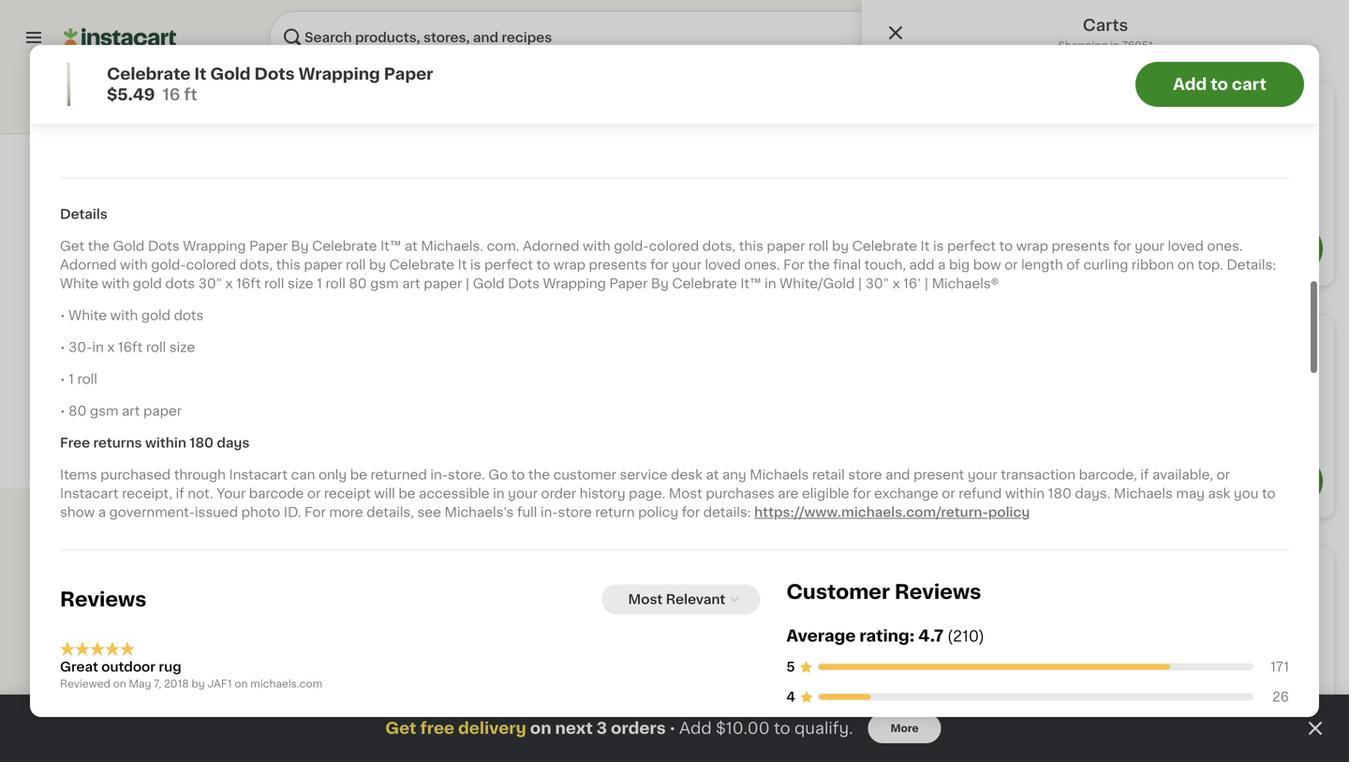 Task type: locate. For each thing, give the bounding box(es) containing it.
0 horizontal spatial 80
[[69, 404, 87, 417]]

1 vertical spatial colored
[[186, 258, 236, 271]]

more
[[891, 723, 919, 734]]

1 continue from the top
[[1025, 241, 1103, 257]]

gold up ribbons and wrap at michaels
[[210, 66, 251, 82]]

perfect up gorgeous
[[60, 736, 109, 749]]

1 vertical spatial adorned
[[60, 258, 117, 271]]

30-
[[69, 341, 92, 354]]

service
[[620, 468, 668, 481]]

and up exchange
[[886, 468, 911, 481]]

product group
[[90, 146, 237, 395], [245, 146, 392, 413], [399, 146, 547, 395], [554, 146, 701, 413], [709, 146, 856, 413], [863, 146, 1011, 413], [1018, 146, 1165, 395], [1173, 146, 1320, 395]]

$ 5 49
[[94, 303, 130, 322]]

8 product group from the left
[[1173, 146, 1320, 395]]

1 horizontal spatial transparent
[[787, 30, 865, 43]]

1 vertical spatial art
[[122, 404, 140, 417]]

ones. up white/gold on the top of page
[[745, 258, 781, 271]]

0 vertical spatial continue
[[1025, 241, 1103, 257]]

it for celebrate it silver kraft gift wrap
[[958, 30, 968, 43]]

ft inside celebrate it gold dots wrapping paper $5.49 16 ft
[[184, 87, 198, 103]]

gift up options
[[384, 30, 409, 43]]

2 personal cart from the top
[[941, 580, 1014, 590]]

1 vertical spatial delivery
[[960, 595, 1004, 605]]

delivery by 4:30pm
[[960, 595, 1065, 605]]

kraft up (410)
[[1178, 30, 1211, 43]]

80 inside get the gold dots wrapping paper by celebrate it™ at michaels. com. adorned with gold-colored dots, this paper roll by celebrate it is perfect to wrap presents for your loved ones. adorned with gold-colored dots, this paper roll by celebrate it is perfect to wrap presents for your loved ones. for the final touch, add a big bow or length of curling ribbon on top. details: white with gold dots 30" x 16ft roll size 1 roll 80 gsm art paper | gold dots wrapping paper by celebrate it™ in white/gold | 30" x 16' | michaels®
[[349, 277, 367, 290]]

cart
[[1233, 76, 1267, 92]]

for right id.
[[305, 506, 326, 519]]

get inside get the gold dots wrapping paper by celebrate it™ at michaels. com. adorned with gold-colored dots, this paper roll by celebrate it is perfect to wrap presents for your loved ones. adorned with gold-colored dots, this paper roll by celebrate it is perfect to wrap presents for your loved ones. for the final touch, add a big bow or length of curling ribbon on top. details: white with gold dots 30" x 16ft roll size 1 roll 80 gsm art paper | gold dots wrapping paper by celebrate it™ in white/gold | 30" x 16' | michaels®
[[60, 239, 84, 252]]

1 vertical spatial more
[[633, 580, 689, 599]]

1 horizontal spatial they
[[249, 754, 279, 762]]

i left the lay
[[295, 736, 299, 749]]

or up the "ask"
[[1217, 468, 1231, 481]]

gold inside the celebrate it gold dots wrapping paper
[[171, 328, 203, 341]]

4 product group from the left
[[554, 146, 701, 413]]

1 vertical spatial 180
[[1049, 487, 1072, 500]]

add left $10.00 at the right bottom
[[680, 720, 712, 736]]

i down lightweight
[[536, 736, 540, 749]]

0 vertical spatial for
[[784, 258, 805, 271]]

- inside celebrate it kraft gift wrap paper - red
[[309, 49, 315, 62]]

more
[[329, 506, 363, 519], [633, 580, 689, 599]]

0 horizontal spatial most
[[629, 593, 663, 606]]

1 horizontal spatial 16 ft
[[90, 382, 113, 392]]

in inside carts shopping in 76051
[[1111, 40, 1120, 51]]

1 inside get the gold dots wrapping paper by celebrate it™ at michaels. com. adorned with gold-colored dots, this paper roll by celebrate it is perfect to wrap presents for your loved ones. adorned with gold-colored dots, this paper roll by celebrate it is perfect to wrap presents for your loved ones. for the final touch, add a big bow or length of curling ribbon on top. details: white with gold dots 30" x 16ft roll size 1 roll 80 gsm art paper | gold dots wrapping paper by celebrate it™ in white/gold | 30" x 16' | michaels®
[[317, 277, 322, 290]]

get inside "treatment tracker modal" dialog
[[386, 720, 417, 736]]

reviews up the 4.7
[[895, 582, 982, 602]]

is down michaels.
[[471, 258, 481, 271]]

shopping for continue shopping "button" corresponding to delivery by 4:30pm
[[1107, 706, 1188, 722]]

0 horizontal spatial 16ft
[[118, 341, 143, 354]]

2 horizontal spatial gift
[[1293, 328, 1318, 341]]

they down patio.
[[249, 754, 279, 762]]

wrapping inside the celebrate it gold dots wrapping paper
[[125, 346, 188, 359]]

2 horizontal spatial michaels
[[1114, 487, 1174, 500]]

1 horizontal spatial instacart
[[229, 468, 288, 481]]

be down returned
[[399, 487, 416, 500]]

michaels up purchases
[[750, 468, 809, 481]]

1 continue shopping button from the top
[[889, 223, 1324, 274]]

celebrate for celebrate it shiny gold wrapping paper
[[60, 30, 125, 43]]

it™
[[381, 239, 402, 252], [741, 277, 762, 290]]

more down receipt
[[329, 506, 363, 519]]

continue shopping for delivery by 4:30pm
[[1025, 706, 1188, 722]]

1 vertical spatial in-
[[541, 506, 558, 519]]

2 | from the left
[[859, 277, 863, 290]]

1 horizontal spatial kraft
[[1010, 30, 1042, 43]]

0 horizontal spatial |
[[466, 277, 470, 290]]

packaging
[[555, 30, 624, 43], [682, 49, 751, 62]]

0 horizontal spatial be
[[350, 468, 367, 481]]

celebrate inside celebrate it kraft paper shreds
[[1097, 30, 1163, 43]]

shop
[[527, 607, 563, 620]]

transparent inside celebrate it packaging wrap - silver dot transparent
[[551, 49, 629, 62]]

0 vertical spatial item carousel region
[[54, 0, 1320, 58]]

it inside celebrate it 25' transparent packaging wrap
[[751, 30, 760, 43]]

can
[[291, 468, 315, 481]]

$
[[94, 304, 101, 314]]

roll
[[809, 239, 829, 252], [346, 258, 366, 271], [264, 277, 284, 290], [326, 277, 346, 290], [146, 341, 166, 354], [77, 372, 97, 386]]

0 horizontal spatial size
[[169, 341, 195, 354]]

add
[[910, 258, 935, 271]]

3 product group from the left
[[399, 146, 547, 395]]

in-
[[431, 468, 448, 481], [541, 506, 558, 519]]

celebrate for celebrate it black gift wrap
[[1173, 328, 1238, 341]]

kraft
[[348, 30, 381, 43], [1010, 30, 1042, 43], [1178, 30, 1211, 43]]

in down explore
[[734, 607, 746, 620]]

is
[[934, 239, 944, 252], [471, 258, 481, 271]]

2 item carousel region from the top
[[54, 146, 1320, 428]]

0 vertical spatial if
[[1141, 468, 1150, 481]]

it for celebrate it black gift wrap
[[1241, 328, 1250, 341]]

1 horizontal spatial |
[[859, 277, 863, 290]]

if
[[1141, 468, 1150, 481], [176, 487, 184, 500]]

• inside get free delivery on next 3 orders • add $10.00 to qualify.
[[670, 721, 676, 736]]

1 vertical spatial perfect
[[485, 258, 533, 271]]

kraft inside celebrate it kraft gift wrap paper - red
[[348, 30, 381, 43]]

• for • 80 gsm art paper
[[60, 404, 65, 417]]

reviews
[[895, 582, 982, 602], [60, 590, 147, 609]]

options
[[350, 84, 390, 95]]

0 horizontal spatial ones.
[[745, 258, 781, 271]]

average rating: 4.7 (210)
[[787, 628, 985, 644]]

and up get
[[579, 717, 604, 730]]

| down michaels.
[[466, 277, 470, 290]]

for up white/gold on the top of page
[[784, 258, 805, 271]]

celebrate for celebrate it silver kraft gift wrap
[[890, 30, 955, 43]]

1 vertical spatial dots
[[174, 309, 204, 322]]

pharmacy button
[[1101, 79, 1182, 133]]

michaels down ribbons
[[142, 115, 202, 128]]

gold down • white with gold dots
[[171, 328, 203, 341]]

1 vertical spatial get
[[386, 720, 417, 736]]

in inside there's more to explore shop 97 stores (and counting) in grapevine.
[[734, 607, 746, 620]]

purchased
[[101, 468, 171, 481]]

2 continue shopping button from the top
[[889, 456, 1324, 507]]

and
[[217, 89, 258, 109], [886, 468, 911, 481], [332, 717, 357, 730], [579, 717, 604, 730], [669, 717, 694, 730], [190, 754, 215, 762]]

1 cart from the top
[[990, 115, 1014, 126]]

0 vertical spatial personal cart
[[941, 115, 1014, 126]]

wrap
[[412, 30, 446, 43], [627, 30, 661, 43], [754, 49, 788, 62], [890, 49, 924, 62], [1173, 346, 1207, 359]]

(115)
[[337, 69, 360, 80]]

gift inside celebrate it kraft gift wrap paper - red
[[384, 30, 409, 43]]

it inside the celebrate it gold dots wrapping paper
[[158, 328, 168, 341]]

item carousel region containing 5
[[54, 146, 1320, 428]]

2 horizontal spatial wrap
[[1017, 239, 1049, 252]]

items in cart element down 4:30pm
[[896, 628, 1316, 666]]

0 horizontal spatial they
[[126, 754, 156, 762]]

the inside i bought rugs similar to these last season and love them! they are lightweight and beautiful and are the perfect solution for a cement patio. i lay them out when we have guests. i always get compliments on how gorgeous they look and how they bring a space to life. they are easy to store, but could be left o
[[721, 717, 743, 730]]

1 vertical spatial 16ft
[[118, 341, 143, 354]]

in- down the order
[[541, 506, 558, 519]]

1 delivery from the top
[[960, 130, 1004, 141]]

1 continue shopping from the top
[[1025, 241, 1188, 257]]

photo
[[242, 506, 281, 519]]

wrapping for celebrate it gold dots wrapping paper $5.49 16 ft
[[299, 66, 380, 82]]

they down we at the left bottom
[[418, 754, 451, 762]]

items in cart element
[[896, 164, 1316, 201], [896, 628, 1316, 666]]

dot
[[523, 49, 548, 62]]

details:
[[704, 506, 751, 519]]

cart for 4:30pm
[[990, 580, 1014, 590]]

they up have
[[442, 717, 475, 730]]

0 vertical spatial ones.
[[1208, 239, 1244, 252]]

could
[[597, 754, 634, 762]]

0 vertical spatial transparent
[[787, 30, 865, 43]]

0 horizontal spatial packaging
[[555, 30, 624, 43]]

store down the order
[[558, 506, 592, 519]]

it inside celebrate it silver kraft gift wrap
[[958, 30, 968, 43]]

dots for celebrate it gold dots wrapping paper $5.49 16 ft
[[255, 66, 295, 82]]

2 horizontal spatial 16
[[163, 87, 180, 103]]

- left dot
[[475, 49, 481, 62]]

gold
[[133, 277, 162, 290], [141, 309, 171, 322]]

1 30" from the left
[[198, 277, 222, 290]]

2 personal from the top
[[941, 580, 988, 590]]

97
[[566, 607, 582, 620]]

in down go
[[493, 487, 505, 500]]

celebrate inside celebrate it packaging wrap - silver dot transparent
[[475, 30, 540, 43]]

dots inside the celebrate it gold dots wrapping paper
[[90, 346, 122, 359]]

details:
[[1227, 258, 1277, 271]]

celebrate inside the celebrate it gold dots wrapping paper
[[90, 328, 155, 341]]

continue shopping button
[[889, 223, 1324, 274], [889, 456, 1324, 507], [889, 688, 1324, 739]]

instacart up barcode
[[229, 468, 288, 481]]

0 horizontal spatial michaels
[[142, 115, 202, 128]]

how down cement
[[218, 754, 246, 762]]

refund
[[959, 487, 1002, 500]]

0 vertical spatial more
[[329, 506, 363, 519]]

1 horizontal spatial adorned
[[523, 239, 580, 252]]

by inside great outdoor rug reviewed on may 7, 2018 by jaf1 on michaels.com
[[192, 679, 205, 689]]

this
[[739, 239, 764, 252], [276, 258, 301, 271]]

1 horizontal spatial gsm
[[370, 277, 399, 290]]

delivery left 5:00pm at top right
[[960, 130, 1004, 141]]

most relevant
[[629, 593, 726, 606]]

personal for delivery by 5:00pm
[[941, 115, 988, 126]]

cart up delivery by 5:00pm
[[990, 115, 1014, 126]]

or down can
[[307, 487, 321, 500]]

wrap inside celebrate it kraft gift wrap paper - red
[[412, 30, 446, 43]]

it for celebrate it 25' transparent packaging wrap
[[751, 30, 760, 43]]

1 personal from the top
[[941, 115, 988, 126]]

0 horizontal spatial add
[[680, 720, 712, 736]]

0 horizontal spatial 16
[[60, 84, 71, 95]]

these
[[214, 717, 251, 730]]

dots inside celebrate it gold dots wrapping paper $5.49 16 ft
[[255, 66, 295, 82]]

shopping for 2nd continue shopping "button" from the bottom
[[1107, 473, 1188, 489]]

reviews up great at the left bottom of the page
[[60, 590, 147, 609]]

on inside get the gold dots wrapping paper by celebrate it™ at michaels. com. adorned with gold-colored dots, this paper roll by celebrate it is perfect to wrap presents for your loved ones. adorned with gold-colored dots, this paper roll by celebrate it is perfect to wrap presents for your loved ones. for the final touch, add a big bow or length of curling ribbon on top. details: white with gold dots 30" x 16ft roll size 1 roll 80 gsm art paper | gold dots wrapping paper by celebrate it™ in white/gold | 30" x 16' | michaels®
[[1178, 258, 1195, 271]]

celebrate it kraft paper shreds
[[1097, 30, 1252, 62]]

5 up 4
[[787, 660, 796, 673]]

it inside celebrate it black gift wrap
[[1241, 328, 1250, 341]]

paper inside celebrate it kraft gift wrap paper - red
[[267, 49, 306, 62]]

tab panel
[[54, 0, 1320, 428]]

0 horizontal spatial in-
[[431, 468, 448, 481]]

on inside "treatment tracker modal" dialog
[[530, 720, 552, 736]]

1 items in cart element from the top
[[896, 164, 1316, 201]]

1 horizontal spatial 30"
[[866, 277, 890, 290]]

white up 30-
[[69, 309, 107, 322]]

adorned
[[523, 239, 580, 252], [60, 258, 117, 271]]

paper for celebrate it gold dots wrapping paper $5.49 16 ft
[[384, 66, 434, 82]]

16 inside celebrate it gold dots wrapping paper $5.49 16 ft
[[163, 87, 180, 103]]

wrap inside celebrate it silver kraft gift wrap
[[890, 49, 924, 62]]

is up add
[[934, 239, 944, 252]]

at left michaels.
[[405, 239, 418, 252]]

1 kraft from the left
[[348, 30, 381, 43]]

paper
[[767, 239, 806, 252], [304, 258, 343, 271], [424, 277, 462, 290], [143, 404, 182, 417]]

1 vertical spatial presents
[[589, 258, 647, 271]]

0 vertical spatial by
[[291, 239, 309, 252]]

packaging inside celebrate it 25' transparent packaging wrap
[[682, 49, 751, 62]]

paper inside the celebrate it gold dots wrapping paper
[[192, 346, 230, 359]]

it inside celebrate it kraft gift wrap paper - red
[[336, 30, 345, 43]]

4
[[787, 690, 796, 703]]

on left top.
[[1178, 258, 1195, 271]]

1 horizontal spatial gold-
[[614, 239, 649, 252]]

on up store,
[[530, 720, 552, 736]]

0 vertical spatial 80
[[349, 277, 367, 290]]

treatment tracker modal dialog
[[0, 695, 1350, 762]]

0 horizontal spatial store
[[558, 506, 592, 519]]

packaging down many
[[555, 30, 624, 43]]

5
[[101, 303, 114, 322], [787, 660, 796, 673]]

16 ft left the $5.49
[[60, 84, 83, 95]]

2 continue from the top
[[1025, 473, 1103, 489]]

get free delivery on next 3 orders • add $10.00 to qualify.
[[386, 720, 854, 736]]

• white with gold dots
[[60, 309, 204, 322]]

0 horizontal spatial by
[[291, 239, 309, 252]]

0 horizontal spatial 5
[[101, 303, 114, 322]]

1 horizontal spatial for
[[784, 258, 805, 271]]

1 horizontal spatial dots,
[[703, 239, 736, 252]]

- left red at the top
[[309, 49, 315, 62]]

i left bought
[[60, 717, 64, 730]]

a left big at the top of the page
[[939, 258, 946, 271]]

continue shopping for delivery by 5:00pm
[[1025, 241, 1188, 257]]

personal cart for delivery by 5:00pm
[[941, 115, 1014, 126]]

paper for celebrate it shiny gold wrapping paper
[[126, 49, 165, 62]]

packaging up shop categories tab list at top
[[682, 49, 751, 62]]

perfect down com.
[[485, 258, 533, 271]]

show all link
[[1219, 100, 1275, 118]]

policy
[[638, 506, 679, 519], [989, 506, 1031, 519]]

paper for celebrate it gold dots wrapping paper
[[192, 346, 230, 359]]

| down final
[[859, 277, 863, 290]]

id.
[[284, 506, 301, 519]]

retail
[[813, 468, 845, 481]]

25'
[[763, 30, 783, 43]]

be up receipt
[[350, 468, 367, 481]]

gold inside celebrate it gold dots wrapping paper $5.49 16 ft
[[210, 66, 251, 82]]

| right 16'
[[925, 277, 929, 290]]

2 kraft from the left
[[1010, 30, 1042, 43]]

policy down refund
[[989, 506, 1031, 519]]

1 vertical spatial it™
[[741, 277, 762, 290]]

and inside items purchased through instacart can only be returned in-store. go to the customer service desk at any michaels retail store and present your transaction barcode, if available, or instacart receipt, if not. your barcode or receipt will be accessible in your order history page. most purchases are eligible for exchange or refund within 180 days. michaels may ask you to show a government-issued photo id. for more details, see michaels's full in-store return policy for details:
[[886, 468, 911, 481]]

gift for celebrate it kraft gift wrap paper - red
[[384, 30, 409, 43]]

see
[[418, 506, 441, 519]]

celebrate inside celebrate it silver kraft gift wrap
[[890, 30, 955, 43]]

celebrate inside celebrate it gold dots wrapping paper $5.49 16 ft
[[107, 66, 191, 82]]

a inside items purchased through instacart can only be returned in-store. go to the customer service desk at any michaels retail store and present your transaction barcode, if available, or instacart receipt, if not. your barcode or receipt will be accessible in your order history page. most purchases are eligible for exchange or refund within 180 days. michaels may ask you to show a government-issued photo id. for more details, see michaels's full in-store return policy for details:
[[98, 506, 106, 519]]

0 vertical spatial gsm
[[370, 277, 399, 290]]

0 vertical spatial white
[[60, 277, 98, 290]]

1 product group from the left
[[90, 146, 237, 395]]

silver
[[971, 30, 1007, 43], [484, 49, 520, 62]]

white/gold
[[780, 277, 855, 290]]

ft left the $5.49
[[74, 84, 83, 95]]

for
[[784, 258, 805, 271], [305, 506, 326, 519]]

1 policy from the left
[[638, 506, 679, 519]]

0 horizontal spatial transparent
[[551, 49, 629, 62]]

0 horizontal spatial gold-
[[151, 258, 186, 271]]

it for celebrate it kraft paper shreds
[[1166, 30, 1175, 43]]

of
[[1067, 258, 1081, 271]]

16 ft
[[60, 84, 83, 95], [90, 382, 113, 392]]

item carousel region
[[54, 0, 1320, 58], [54, 146, 1320, 428]]

1 vertical spatial white
[[69, 309, 107, 322]]

2 - from the left
[[475, 49, 481, 62]]

1 horizontal spatial 80
[[349, 277, 367, 290]]

store
[[849, 468, 883, 481], [558, 506, 592, 519]]

in left white/gold on the top of page
[[765, 277, 777, 290]]

dots up the celebrate it gold dots wrapping paper
[[174, 309, 204, 322]]

1 vertical spatial continue
[[1025, 473, 1103, 489]]

store right retail
[[849, 468, 883, 481]]

order
[[541, 487, 577, 500]]

celebrate inside celebrate it kraft gift wrap paper - red
[[267, 30, 333, 43]]

wrapping inside celebrate it gold dots wrapping paper $5.49 16 ft
[[299, 66, 380, 82]]

they down solution
[[126, 754, 156, 762]]

top.
[[1198, 258, 1224, 271]]

16 right the $5.49
[[163, 87, 180, 103]]

store,
[[530, 754, 568, 762]]

only
[[319, 468, 347, 481]]

gift inside celebrate it silver kraft gift wrap
[[1046, 30, 1071, 43]]

2 items in cart element from the top
[[896, 628, 1316, 666]]

7 product group from the left
[[1018, 146, 1165, 395]]

at left the any
[[706, 468, 719, 481]]

com.
[[487, 239, 520, 252]]

white
[[60, 277, 98, 290], [69, 309, 107, 322]]

0 horizontal spatial perfect
[[60, 736, 109, 749]]

it inside the celebrate it shiny gold wrapping paper
[[128, 30, 138, 43]]

0 vertical spatial items in cart element
[[896, 164, 1316, 201]]

solution
[[112, 736, 165, 749]]

1 | from the left
[[466, 277, 470, 290]]

kraft up (115)
[[348, 30, 381, 43]]

0 vertical spatial within
[[145, 436, 186, 449]]

30" up the celebrate it gold dots wrapping paper
[[198, 277, 222, 290]]

michaels down barcode,
[[1114, 487, 1174, 500]]

celebrate it 25' transparent packaging wrap button
[[682, 0, 875, 97]]

or right bow
[[1005, 258, 1019, 271]]

to inside button
[[1211, 76, 1229, 92]]

1 horizontal spatial it™
[[741, 277, 762, 290]]

gold inside the celebrate it shiny gold wrapping paper
[[181, 30, 213, 43]]

5 left 49
[[101, 303, 114, 322]]

3 continue shopping from the top
[[1025, 706, 1188, 722]]

x up the celebrate it gold dots wrapping paper
[[225, 277, 233, 290]]

gold up • white with gold dots
[[133, 277, 162, 290]]

policy down "page."
[[638, 506, 679, 519]]

2 cart from the top
[[990, 580, 1014, 590]]

1 horizontal spatial gift
[[1046, 30, 1071, 43]]

gsm
[[370, 277, 399, 290], [90, 404, 118, 417]]

gift for celebrate it black gift wrap
[[1293, 328, 1318, 341]]

product group containing celebrate it black gift wrap
[[1173, 146, 1320, 395]]

add to cart button
[[1136, 62, 1305, 107]]

1 horizontal spatial 1
[[317, 277, 322, 290]]

a right show
[[98, 506, 106, 519]]

gold
[[181, 30, 213, 43], [210, 66, 251, 82], [113, 239, 145, 252], [473, 277, 505, 290], [171, 328, 203, 341]]

on right compliments
[[707, 736, 723, 749]]

0 vertical spatial 16 ft
[[60, 84, 83, 95]]

more inside there's more to explore shop 97 stores (and counting) in grapevine.
[[633, 580, 689, 599]]

continue shopping
[[1025, 241, 1188, 257], [1025, 473, 1188, 489], [1025, 706, 1188, 722]]

items in cart element down pharmacy
[[896, 164, 1316, 201]]

gold-
[[614, 239, 649, 252], [151, 258, 186, 271]]

0 vertical spatial continue shopping
[[1025, 241, 1188, 257]]

paper for get the gold dots wrapping paper by celebrate it™ at michaels. com. adorned with gold-colored dots, this paper roll by celebrate it is perfect to wrap presents for your loved ones. adorned with gold-colored dots, this paper roll by celebrate it is perfect to wrap presents for your loved ones. for the final touch, add a big bow or length of curling ribbon on top. details: white with gold dots 30" x 16ft roll size 1 roll 80 gsm art paper | gold dots wrapping paper by celebrate it™ in white/gold | 30" x 16' | michaels®
[[249, 239, 288, 252]]

within up purchased
[[145, 436, 186, 449]]

delivery up (210)
[[960, 595, 1004, 605]]

packaging inside celebrate it packaging wrap - silver dot transparent
[[555, 30, 624, 43]]

it inside celebrate it gold dots wrapping paper $5.49 16 ft
[[194, 66, 207, 82]]

add inside "treatment tracker modal" dialog
[[680, 720, 712, 736]]

1 horizontal spatial silver
[[971, 30, 1007, 43]]

present
[[914, 468, 965, 481]]

kraft inside celebrate it kraft paper shreds
[[1178, 30, 1211, 43]]

outdoor
[[102, 661, 156, 674]]

kraft inside celebrate it silver kraft gift wrap
[[1010, 30, 1042, 43]]

it inside celebrate it kraft paper shreds
[[1166, 30, 1175, 43]]

perfect up big at the top of the page
[[948, 239, 997, 252]]

x right 30-
[[107, 341, 115, 354]]

2 delivery from the top
[[960, 595, 1004, 605]]

2 horizontal spatial be
[[637, 754, 654, 762]]

paper inside the celebrate it shiny gold wrapping paper
[[126, 49, 165, 62]]

1 horizontal spatial loved
[[1169, 239, 1205, 252]]

1 personal cart from the top
[[941, 115, 1014, 126]]

180
[[190, 436, 214, 449], [1049, 487, 1072, 500]]

free
[[60, 436, 90, 449]]

in left 'stock'
[[605, 11, 615, 21]]

0 horizontal spatial 16 ft
[[60, 84, 83, 95]]

1 item carousel region from the top
[[54, 0, 1320, 58]]

0 horizontal spatial if
[[176, 487, 184, 500]]

white up $
[[60, 277, 98, 290]]

1 - from the left
[[309, 49, 315, 62]]

transparent
[[787, 30, 865, 43], [551, 49, 629, 62]]

celebrate inside celebrate it 25' transparent packaging wrap
[[682, 30, 748, 43]]

gift left carts
[[1046, 30, 1071, 43]]

3 continue from the top
[[1025, 706, 1103, 722]]

x
[[225, 277, 233, 290], [893, 277, 900, 290], [107, 341, 115, 354]]

celebrate inside the celebrate it shiny gold wrapping paper
[[60, 30, 125, 43]]

x left 16'
[[893, 277, 900, 290]]

0 vertical spatial delivery
[[960, 130, 1004, 141]]

1 they from the left
[[126, 754, 156, 762]]

most up (and
[[629, 593, 663, 606]]

personal up delivery by 5:00pm
[[941, 115, 988, 126]]

i
[[60, 717, 64, 730], [295, 736, 299, 749], [536, 736, 540, 749]]

16
[[60, 84, 71, 95], [163, 87, 180, 103], [90, 382, 101, 392]]

0 vertical spatial instacart
[[229, 468, 288, 481]]

16 left the $5.49
[[60, 84, 71, 95]]

wrapping inside the celebrate it shiny gold wrapping paper
[[60, 49, 123, 62]]

in- up accessible
[[431, 468, 448, 481]]

shiny
[[141, 30, 178, 43]]

paper inside celebrate it gold dots wrapping paper $5.49 16 ft
[[384, 66, 434, 82]]

get down details
[[60, 239, 84, 252]]

1 horizontal spatial at
[[706, 468, 719, 481]]

1 vertical spatial item carousel region
[[54, 146, 1320, 428]]

16 ft up • 80 gsm art paper
[[90, 382, 113, 392]]

your
[[217, 487, 246, 500]]

or inside get the gold dots wrapping paper by celebrate it™ at michaels. com. adorned with gold-colored dots, this paper roll by celebrate it is perfect to wrap presents for your loved ones. adorned with gold-colored dots, this paper roll by celebrate it is perfect to wrap presents for your loved ones. for the final touch, add a big bow or length of curling ribbon on top. details: white with gold dots 30" x 16ft roll size 1 roll 80 gsm art paper | gold dots wrapping paper by celebrate it™ in white/gold | 30" x 16' | michaels®
[[1005, 258, 1019, 271]]

0 vertical spatial get
[[60, 239, 84, 252]]

if right barcode,
[[1141, 468, 1150, 481]]

be down compliments
[[637, 754, 654, 762]]

0 vertical spatial add
[[1174, 76, 1208, 92]]

product group containing 5
[[90, 146, 237, 395]]

1 horizontal spatial more
[[633, 580, 689, 599]]

within
[[145, 436, 186, 449], [1006, 487, 1045, 500]]

it™ left white/gold on the top of page
[[741, 277, 762, 290]]

2 horizontal spatial perfect
[[948, 239, 997, 252]]

most inside button
[[629, 593, 663, 606]]

3 continue shopping button from the top
[[889, 688, 1324, 739]]

most inside items purchased through instacart can only be returned in-store. go to the customer service desk at any michaels retail store and present your transaction barcode, if available, or instacart receipt, if not. your barcode or receipt will be accessible in your order history page. most purchases are eligible for exchange or refund within 180 days. michaels may ask you to show a government-issued photo id. for more details, see michaels's full in-store return policy for details:
[[669, 487, 703, 500]]

celebrate for celebrate it kraft paper shreds
[[1097, 30, 1163, 43]]

instacart down items
[[60, 487, 119, 500]]

item carousel region containing many in stock
[[54, 0, 1320, 58]]

3 kraft from the left
[[1178, 30, 1211, 43]]

they
[[126, 754, 156, 762], [249, 754, 279, 762]]

1 vertical spatial continue shopping
[[1025, 473, 1188, 489]]

carts
[[1083, 17, 1129, 33]]

celebrate it packaging wrap - silver dot transparent
[[475, 30, 661, 62]]

gift inside celebrate it black gift wrap
[[1293, 328, 1318, 341]]

1 horizontal spatial most
[[669, 487, 703, 500]]



Task type: vqa. For each thing, say whether or not it's contained in the screenshot.
4:30pm
yes



Task type: describe. For each thing, give the bounding box(es) containing it.
art inside get the gold dots wrapping paper by celebrate it™ at michaels. com. adorned with gold-colored dots, this paper roll by celebrate it is perfect to wrap presents for your loved ones. adorned with gold-colored dots, this paper roll by celebrate it is perfect to wrap presents for your loved ones. for the final touch, add a big bow or length of curling ribbon on top. details: white with gold dots 30" x 16ft roll size 1 roll 80 gsm art paper | gold dots wrapping paper by celebrate it™ in white/gold | 30" x 16' | michaels®
[[402, 277, 421, 290]]

at inside items purchased through instacart can only be returned in-store. go to the customer service desk at any michaels retail store and present your transaction barcode, if available, or instacart receipt, if not. your barcode or receipt will be accessible in your order history page. most purchases are eligible for exchange or refund within 180 days. michaels may ask you to show a government-issued photo id. for more details, see michaels's full in-store return policy for details:
[[706, 468, 719, 481]]

are down have
[[454, 754, 475, 762]]

rugs
[[118, 717, 147, 730]]

red
[[318, 49, 345, 62]]

dots down com.
[[508, 277, 540, 290]]

ft inside product group
[[104, 382, 113, 392]]

retail
[[1219, 111, 1250, 121]]

0 vertical spatial adorned
[[523, 239, 580, 252]]

pharmacy
[[1115, 111, 1169, 121]]

0 vertical spatial gold-
[[614, 239, 649, 252]]

counting)
[[665, 607, 730, 620]]

in inside items purchased through instacart can only be returned in-store. go to the customer service desk at any michaels retail store and present your transaction barcode, if available, or instacart receipt, if not. your barcode or receipt will be accessible in your order history page. most purchases are eligible for exchange or refund within 180 days. michaels may ask you to show a government-issued photo id. for more details, see michaels's full in-store return policy for details:
[[493, 487, 505, 500]]

0 vertical spatial 180
[[190, 436, 214, 449]]

gold for get the gold dots wrapping paper by celebrate it™ at michaels. com. adorned with gold-colored dots, this paper roll by celebrate it is perfect to wrap presents for your loved ones. adorned with gold-colored dots, this paper roll by celebrate it is perfect to wrap presents for your loved ones. for the final touch, add a big bow or length of curling ribbon on top. details: white with gold dots 30" x 16ft roll size 1 roll 80 gsm art paper | gold dots wrapping paper by celebrate it™ in white/gold | 30" x 16' | michaels®
[[113, 239, 145, 252]]

• for • white with gold dots
[[60, 309, 65, 322]]

on right jaf1
[[235, 679, 248, 689]]

wrap inside ribbons and wrap at michaels
[[262, 89, 315, 109]]

wrapping for get the gold dots wrapping paper by celebrate it™ at michaels. com. adorned with gold-colored dots, this paper roll by celebrate it is perfect to wrap presents for your loved ones. adorned with gold-colored dots, this paper roll by celebrate it is perfect to wrap presents for your loved ones. for the final touch, add a big bow or length of curling ribbon on top. details: white with gold dots 30" x 16ft roll size 1 roll 80 gsm art paper | gold dots wrapping paper by celebrate it™ in white/gold | 30" x 16' | michaels®
[[183, 239, 246, 252]]

instacart image
[[64, 26, 176, 49]]

in inside get the gold dots wrapping paper by celebrate it™ at michaels. com. adorned with gold-colored dots, this paper roll by celebrate it is perfect to wrap presents for your loved ones. adorned with gold-colored dots, this paper roll by celebrate it is perfect to wrap presents for your loved ones. for the final touch, add a big bow or length of curling ribbon on top. details: white with gold dots 30" x 16ft roll size 1 roll 80 gsm art paper | gold dots wrapping paper by celebrate it™ in white/gold | 30" x 16' | michaels®
[[765, 277, 777, 290]]

go
[[489, 468, 508, 481]]

1 vertical spatial size
[[169, 341, 195, 354]]

0 horizontal spatial how
[[218, 754, 246, 762]]

• 30-in x 16ft roll size
[[60, 341, 195, 354]]

0 vertical spatial dots,
[[703, 239, 736, 252]]

silver inside celebrate it packaging wrap - silver dot transparent
[[484, 49, 520, 62]]

continue shopping button for delivery by 5:00pm
[[889, 223, 1324, 274]]

delivery for delivery by 4:30pm
[[960, 595, 1004, 605]]

season
[[282, 717, 329, 730]]

will
[[374, 487, 395, 500]]

michaels inside ribbons and wrap at michaels
[[142, 115, 202, 128]]

kraft for shreds
[[1178, 30, 1211, 43]]

policy inside items purchased through instacart can only be returned in-store. go to the customer service desk at any michaels retail store and present your transaction barcode, if available, or instacart receipt, if not. your barcode or receipt will be accessible in your order history page. most purchases are eligible for exchange or refund within 180 days. michaels may ask you to show a government-issued photo id. for more details, see michaels's full in-store return policy for details:
[[638, 506, 679, 519]]

transparent inside celebrate it 25' transparent packaging wrap
[[787, 30, 865, 43]]

celebrate it shiny gold wrapping paper
[[60, 30, 213, 62]]

not.
[[188, 487, 213, 500]]

kraft for wrap
[[348, 30, 381, 43]]

5:00pm
[[1023, 130, 1065, 141]]

be inside i bought rugs similar to these last season and love them! they are lightweight and beautiful and are the perfect solution for a cement patio. i lay them out when we have guests. i always get compliments on how gorgeous they look and how they bring a space to life. they are easy to store, but could be left o
[[637, 754, 654, 762]]

shopping inside carts shopping in 76051
[[1059, 40, 1109, 51]]

1 vertical spatial this
[[276, 258, 301, 271]]

gold down com.
[[473, 277, 505, 290]]

0 horizontal spatial x
[[107, 341, 115, 354]]

wrapping for celebrate it shiny gold wrapping paper
[[60, 49, 123, 62]]

1 vertical spatial by
[[651, 277, 669, 290]]

days.
[[1076, 487, 1111, 500]]

details
[[60, 207, 108, 221]]

michaels's
[[445, 506, 514, 519]]

returned
[[371, 468, 427, 481]]

rug
[[159, 661, 181, 674]]

shreds
[[1097, 49, 1144, 62]]

1 horizontal spatial reviews
[[895, 582, 982, 602]]

get for the
[[60, 239, 84, 252]]

2 continue shopping from the top
[[1025, 473, 1188, 489]]

ribbon
[[1132, 258, 1175, 271]]

celebrate for celebrate it 25' transparent packaging wrap
[[682, 30, 748, 43]]

0 horizontal spatial is
[[471, 258, 481, 271]]

free
[[420, 720, 455, 736]]

there's more to explore shop 97 stores (and counting) in grapevine.
[[527, 580, 822, 620]]

show
[[60, 506, 95, 519]]

black
[[1254, 328, 1290, 341]]

but
[[571, 754, 593, 762]]

0 vertical spatial be
[[350, 468, 367, 481]]

celebrate for celebrate it gold dots wrapping paper
[[90, 328, 155, 341]]

1 vertical spatial ones.
[[745, 258, 781, 271]]

silver inside celebrate it silver kraft gift wrap
[[971, 30, 1007, 43]]

1 vertical spatial instacart
[[60, 487, 119, 500]]

gorgeous
[[60, 754, 123, 762]]

more inside items purchased through instacart can only be returned in-store. go to the customer service desk at any michaels retail store and present your transaction barcode, if available, or instacart receipt, if not. your barcode or receipt will be accessible in your order history page. most purchases are eligible for exchange or refund within 180 days. michaels may ask you to show a government-issued photo id. for more details, see michaels's full in-store return policy for details:
[[329, 506, 363, 519]]

next
[[555, 720, 593, 736]]

get for free
[[386, 720, 417, 736]]

7,
[[154, 679, 162, 689]]

1 vertical spatial they
[[418, 754, 451, 762]]

beautiful
[[607, 717, 666, 730]]

shopping for continue shopping "button" associated with delivery by 5:00pm
[[1107, 241, 1188, 257]]

1 vertical spatial if
[[176, 487, 184, 500]]

rating:
[[860, 628, 915, 644]]

celebrate it gold dots wrapping paper $5.49 16 ft
[[107, 66, 434, 103]]

1 horizontal spatial how
[[727, 736, 754, 749]]

26
[[1273, 690, 1290, 703]]

0 vertical spatial is
[[934, 239, 944, 252]]

0 horizontal spatial colored
[[186, 258, 236, 271]]

0 horizontal spatial reviews
[[60, 590, 147, 609]]

1 horizontal spatial perfect
[[485, 258, 533, 271]]

2018
[[164, 679, 189, 689]]

perfect inside i bought rugs similar to these last season and love them! they are lightweight and beautiful and are the perfect solution for a cement patio. i lay them out when we have guests. i always get compliments on how gorgeous they look and how they bring a space to life. they are easy to store, but could be left o
[[60, 736, 109, 749]]

compliments
[[617, 736, 703, 749]]

it for celebrate it gold dots wrapping paper $5.49 16 ft
[[194, 66, 207, 82]]

in inside 'button'
[[605, 11, 615, 21]]

for inside i bought rugs similar to these last season and love them! they are lightweight and beautiful and are the perfect solution for a cement patio. i lay them out when we have guests. i always get compliments on how gorgeous they look and how they bring a space to life. they are easy to store, but could be left o
[[168, 736, 187, 749]]

2 policy from the left
[[989, 506, 1031, 519]]

0 vertical spatial they
[[442, 717, 475, 730]]

add to cart
[[1174, 76, 1267, 92]]

2 product group from the left
[[245, 146, 392, 413]]

are inside items purchased through instacart can only be returned in-store. go to the customer service desk at any michaels retail store and present your transaction barcode, if available, or instacart receipt, if not. your barcode or receipt will be accessible in your order history page. most purchases are eligible for exchange or refund within 180 days. michaels may ask you to show a government-issued photo id. for more details, see michaels's full in-store return policy for details:
[[778, 487, 799, 500]]

michaels.
[[421, 239, 484, 252]]

continue for delivery by 5:00pm
[[1025, 241, 1103, 257]]

2 30" from the left
[[866, 277, 890, 290]]

0 horizontal spatial ft
[[74, 84, 83, 95]]

them
[[325, 736, 360, 749]]

paper for celebrate it kraft gift wrap paper - red
[[267, 49, 306, 62]]

• for • 30-in x 16ft roll size
[[60, 341, 65, 354]]

2 horizontal spatial x
[[893, 277, 900, 290]]

1 horizontal spatial store
[[849, 468, 883, 481]]

get
[[592, 736, 614, 749]]

1 horizontal spatial i
[[295, 736, 299, 749]]

3 | from the left
[[925, 277, 929, 290]]

gold inside get the gold dots wrapping paper by celebrate it™ at michaels. com. adorned with gold-colored dots, this paper roll by celebrate it is perfect to wrap presents for your loved ones. adorned with gold-colored dots, this paper roll by celebrate it is perfect to wrap presents for your loved ones. for the final touch, add a big bow or length of curling ribbon on top. details: white with gold dots 30" x 16ft roll size 1 roll 80 gsm art paper | gold dots wrapping paper by celebrate it™ in white/gold | 30" x 16' | michaels®
[[133, 277, 162, 290]]

bring
[[283, 754, 317, 762]]

cart for 5:00pm
[[990, 115, 1014, 126]]

similar
[[150, 717, 193, 730]]

big
[[950, 258, 970, 271]]

curling
[[1084, 258, 1129, 271]]

continue shopping button for delivery by 4:30pm
[[889, 688, 1324, 739]]

1 horizontal spatial ones.
[[1208, 239, 1244, 252]]

personal cart for delivery by 4:30pm
[[941, 580, 1014, 590]]

many
[[573, 11, 602, 21]]

lightweight
[[502, 717, 576, 730]]

on down outdoor
[[113, 679, 126, 689]]

1 vertical spatial loved
[[705, 258, 741, 271]]

continue for delivery by 4:30pm
[[1025, 706, 1103, 722]]

(210)
[[948, 629, 985, 644]]

at inside get the gold dots wrapping paper by celebrate it™ at michaels. com. adorned with gold-colored dots, this paper roll by celebrate it is perfect to wrap presents for your loved ones. adorned with gold-colored dots, this paper roll by celebrate it is perfect to wrap presents for your loved ones. for the final touch, add a big bow or length of curling ribbon on top. details: white with gold dots 30" x 16ft roll size 1 roll 80 gsm art paper | gold dots wrapping paper by celebrate it™ in white/gold | 30" x 16' | michaels®
[[405, 239, 418, 252]]

are up compliments
[[697, 717, 718, 730]]

white inside get the gold dots wrapping paper by celebrate it™ at michaels. com. adorned with gold-colored dots, this paper roll by celebrate it is perfect to wrap presents for your loved ones. adorned with gold-colored dots, this paper roll by celebrate it is perfect to wrap presents for your loved ones. for the final touch, add a big bow or length of curling ribbon on top. details: white with gold dots 30" x 16ft roll size 1 roll 80 gsm art paper | gold dots wrapping paper by celebrate it™ in white/gold | 30" x 16' | michaels®
[[60, 277, 98, 290]]

dots for celebrate it gold dots wrapping paper
[[90, 346, 122, 359]]

dots inside get the gold dots wrapping paper by celebrate it™ at michaels. com. adorned with gold-colored dots, this paper roll by celebrate it is perfect to wrap presents for your loved ones. adorned with gold-colored dots, this paper roll by celebrate it is perfect to wrap presents for your loved ones. for the final touch, add a big bow or length of curling ribbon on top. details: white with gold dots 30" x 16ft roll size 1 roll 80 gsm art paper | gold dots wrapping paper by celebrate it™ in white/gold | 30" x 16' | michaels®
[[165, 277, 195, 290]]

last
[[255, 717, 278, 730]]

the inside items purchased through instacart can only be returned in-store. go to the customer service desk at any michaels retail store and present your transaction barcode, if available, or instacart receipt, if not. your barcode or receipt will be accessible in your order history page. most purchases are eligible for exchange or refund within 180 days. michaels may ask you to show a government-issued photo id. for more details, see michaels's full in-store return policy for details:
[[529, 468, 550, 481]]

0 horizontal spatial i
[[60, 717, 64, 730]]

government-
[[109, 506, 195, 519]]

life.
[[392, 754, 415, 762]]

and inside ribbons and wrap at michaels
[[217, 89, 258, 109]]

details,
[[367, 506, 414, 519]]

5 inside product group
[[101, 303, 114, 322]]

1 horizontal spatial michaels
[[750, 468, 809, 481]]

available,
[[1153, 468, 1214, 481]]

and up compliments
[[669, 717, 694, 730]]

5 product group from the left
[[709, 146, 856, 413]]

0 horizontal spatial presents
[[589, 258, 647, 271]]

1 horizontal spatial presents
[[1052, 239, 1110, 252]]

a inside get the gold dots wrapping paper by celebrate it™ at michaels. com. adorned with gold-colored dots, this paper roll by celebrate it is perfect to wrap presents for your loved ones. adorned with gold-colored dots, this paper roll by celebrate it is perfect to wrap presents for your loved ones. for the final touch, add a big bow or length of curling ribbon on top. details: white with gold dots 30" x 16ft roll size 1 roll 80 gsm art paper | gold dots wrapping paper by celebrate it™ in white/gold | 30" x 16' | michaels®
[[939, 258, 946, 271]]

1 vertical spatial gold
[[141, 309, 171, 322]]

dots for get the gold dots wrapping paper by celebrate it™ at michaels. com. adorned with gold-colored dots, this paper roll by celebrate it is perfect to wrap presents for your loved ones. adorned with gold-colored dots, this paper roll by celebrate it is perfect to wrap presents for your loved ones. for the final touch, add a big bow or length of curling ribbon on top. details: white with gold dots 30" x 16ft roll size 1 roll 80 gsm art paper | gold dots wrapping paper by celebrate it™ in white/gold | 30" x 16' | michaels®
[[148, 239, 180, 252]]

wrapping for celebrate it gold dots wrapping paper
[[125, 346, 188, 359]]

1 horizontal spatial colored
[[649, 239, 700, 252]]

2 they from the left
[[249, 754, 279, 762]]

0 horizontal spatial gsm
[[90, 404, 118, 417]]

1 horizontal spatial x
[[225, 277, 233, 290]]

for inside items purchased through instacart can only be returned in-store. go to the customer service desk at any michaels retail store and present your transaction barcode, if available, or instacart receipt, if not. your barcode or receipt will be accessible in your order history page. most purchases are eligible for exchange or refund within 180 days. michaels may ask you to show a government-issued photo id. for more details, see michaels's full in-store return policy for details:
[[305, 506, 326, 519]]

celebrate for celebrate it gold dots wrapping paper $5.49 16 ft
[[107, 66, 191, 82]]

receipt
[[324, 487, 371, 500]]

1 horizontal spatial 16
[[90, 382, 101, 392]]

• for • 1 roll
[[60, 372, 65, 386]]

it
[[543, 30, 552, 43]]

3
[[597, 720, 607, 736]]

(410)
[[1167, 69, 1193, 80]]

1 horizontal spatial wrap
[[554, 258, 586, 271]]

it for celebrate it kraft gift wrap paper - red
[[336, 30, 345, 43]]

a down similar
[[190, 736, 198, 749]]

wrap inside celebrate it packaging wrap - silver dot transparent
[[627, 30, 661, 43]]

wrap inside celebrate it 25' transparent packaging wrap
[[754, 49, 788, 62]]

qualify.
[[795, 720, 854, 736]]

gold for celebrate it gold dots wrapping paper
[[171, 328, 203, 341]]

21 button
[[1261, 19, 1327, 56]]

16ft inside get the gold dots wrapping paper by celebrate it™ at michaels. com. adorned with gold-colored dots, this paper roll by celebrate it is perfect to wrap presents for your loved ones. adorned with gold-colored dots, this paper roll by celebrate it is perfect to wrap presents for your loved ones. for the final touch, add a big bow or length of curling ribbon on top. details: white with gold dots 30" x 16ft roll size 1 roll 80 gsm art paper | gold dots wrapping paper by celebrate it™ in white/gold | 30" x 16' | michaels®
[[236, 277, 261, 290]]

it for celebrate it shiny gold wrapping paper
[[128, 30, 138, 43]]

celebrate for celebrate it kraft gift wrap paper - red
[[267, 30, 333, 43]]

shop categories tab list
[[75, 79, 1275, 133]]

relevant
[[666, 593, 726, 606]]

items in cart element for delivery by 4:30pm
[[896, 628, 1316, 666]]

0 horizontal spatial dots,
[[240, 258, 273, 271]]

• 80 gsm art paper
[[60, 404, 182, 417]]

16 ft inside product group
[[90, 382, 113, 392]]

show
[[1219, 103, 1256, 116]]

full
[[517, 506, 538, 519]]

a down the lay
[[320, 754, 328, 762]]

out
[[363, 736, 385, 749]]

6 product group from the left
[[863, 146, 1011, 413]]

celebrate it gold dots wrapping paper
[[90, 328, 230, 359]]

in up • 1 roll
[[92, 341, 104, 354]]

red, 40, 2 total options
[[267, 84, 390, 95]]

paper inside celebrate it kraft paper shreds
[[1214, 30, 1252, 43]]

receipt,
[[122, 487, 172, 500]]

or down present
[[942, 487, 956, 500]]

for inside get the gold dots wrapping paper by celebrate it™ at michaels. com. adorned with gold-colored dots, this paper roll by celebrate it is perfect to wrap presents for your loved ones. adorned with gold-colored dots, this paper roll by celebrate it is perfect to wrap presents for your loved ones. for the final touch, add a big bow or length of curling ribbon on top. details: white with gold dots 30" x 16ft roll size 1 roll 80 gsm art paper | gold dots wrapping paper by celebrate it™ in white/gold | 30" x 16' | michaels®
[[784, 258, 805, 271]]

to inside there's more to explore shop 97 stores (and counting) in grapevine.
[[693, 580, 715, 599]]

michaels.com
[[250, 679, 323, 689]]

are up guests.
[[478, 717, 499, 730]]

average
[[787, 628, 856, 644]]

0 vertical spatial perfect
[[948, 239, 997, 252]]

on inside i bought rugs similar to these last season and love them! they are lightweight and beautiful and are the perfect solution for a cement patio. i lay them out when we have guests. i always get compliments on how gorgeous they look and how they bring a space to life. they are easy to store, but could be left o
[[707, 736, 723, 749]]

celebrate it silver kraft gift wrap
[[890, 30, 1071, 62]]

1 horizontal spatial in-
[[541, 506, 558, 519]]

accessible
[[419, 487, 490, 500]]

0 horizontal spatial art
[[122, 404, 140, 417]]

to inside "treatment tracker modal" dialog
[[774, 720, 791, 736]]

wrap inside celebrate it black gift wrap
[[1173, 346, 1207, 359]]

$5.49 element
[[1173, 300, 1320, 325]]

have
[[450, 736, 481, 749]]

ribbons
[[125, 89, 213, 109]]

1 vertical spatial store
[[558, 506, 592, 519]]

1 vertical spatial wrap
[[1017, 239, 1049, 252]]

barcode
[[249, 487, 304, 500]]

2 horizontal spatial i
[[536, 736, 540, 749]]

and up them
[[332, 717, 357, 730]]

carts shopping in 76051
[[1059, 17, 1153, 51]]

lay
[[303, 736, 322, 749]]

celebrate it silver kraft gift wrap button
[[890, 0, 1082, 97]]

gsm inside get the gold dots wrapping paper by celebrate it™ at michaels. com. adorned with gold-colored dots, this paper roll by celebrate it is perfect to wrap presents for your loved ones. adorned with gold-colored dots, this paper roll by celebrate it is perfect to wrap presents for your loved ones. for the final touch, add a big bow or length of curling ribbon on top. details: white with gold dots 30" x 16ft roll size 1 roll 80 gsm art paper | gold dots wrapping paper by celebrate it™ in white/gold | 30" x 16' | michaels®
[[370, 277, 399, 290]]

0 vertical spatial it™
[[381, 239, 402, 252]]

delivery for delivery by 5:00pm
[[960, 130, 1004, 141]]

items purchased through instacart can only be returned in-store. go to the customer service desk at any michaels retail store and present your transaction barcode, if available, or instacart receipt, if not. your barcode or receipt will be accessible in your order history page. most purchases are eligible for exchange or refund within 180 days. michaels may ask you to show a government-issued photo id. for more details, see michaels's full in-store return policy for details:
[[60, 468, 1276, 519]]

patio.
[[255, 736, 292, 749]]

it for celebrate it gold dots wrapping paper
[[158, 328, 168, 341]]

add inside button
[[1174, 76, 1208, 92]]

4.7
[[919, 628, 944, 644]]

within inside items purchased through instacart can only be returned in-store. go to the customer service desk at any michaels retail store and present your transaction barcode, if available, or instacart receipt, if not. your barcode or receipt will be accessible in your order history page. most purchases are eligible for exchange or refund within 180 days. michaels may ask you to show a government-issued photo id. for more details, see michaels's full in-store return policy for details:
[[1006, 487, 1045, 500]]

size inside get the gold dots wrapping paper by celebrate it™ at michaels. com. adorned with gold-colored dots, this paper roll by celebrate it is perfect to wrap presents for your loved ones. adorned with gold-colored dots, this paper roll by celebrate it is perfect to wrap presents for your loved ones. for the final touch, add a big bow or length of curling ribbon on top. details: white with gold dots 30" x 16ft roll size 1 roll 80 gsm art paper | gold dots wrapping paper by celebrate it™ in white/gold | 30" x 16' | michaels®
[[288, 277, 314, 290]]

and down cement
[[190, 754, 215, 762]]

• 1 roll
[[60, 372, 97, 386]]

tab panel containing ribbons and wrap
[[54, 0, 1320, 428]]

gold for celebrate it gold dots wrapping paper $5.49 16 ft
[[210, 66, 251, 82]]

cement
[[201, 736, 252, 749]]

1 vertical spatial be
[[399, 487, 416, 500]]

many in stock
[[573, 11, 647, 21]]

items in cart element for delivery by 5:00pm
[[896, 164, 1316, 201]]

celebrate it black gift wrap button
[[1173, 146, 1320, 395]]

1 vertical spatial 80
[[69, 404, 87, 417]]

love
[[361, 717, 396, 730]]

when
[[388, 736, 424, 749]]

1 horizontal spatial 5
[[787, 660, 796, 673]]

0 vertical spatial this
[[739, 239, 764, 252]]

https://www.michaels.com/return-policy link
[[755, 506, 1031, 519]]

- inside celebrate it packaging wrap - silver dot transparent
[[475, 49, 481, 62]]

personal for delivery by 4:30pm
[[941, 580, 988, 590]]

celebrate it kraft gift wrap paper - red
[[267, 30, 446, 62]]

0 horizontal spatial adorned
[[60, 258, 117, 271]]

1 vertical spatial 1
[[69, 372, 74, 386]]

180 inside items purchased through instacart can only be returned in-store. go to the customer service desk at any michaels retail store and present your transaction barcode, if available, or instacart receipt, if not. your barcode or receipt will be accessible in your order history page. most purchases are eligible for exchange or refund within 180 days. michaels may ask you to show a government-issued photo id. for more details, see michaels's full in-store return policy for details:
[[1049, 487, 1072, 500]]

celebrate for celebrate it packaging wrap - silver dot transparent
[[475, 30, 540, 43]]

16'
[[904, 277, 922, 290]]

4:30pm
[[1023, 595, 1065, 605]]



